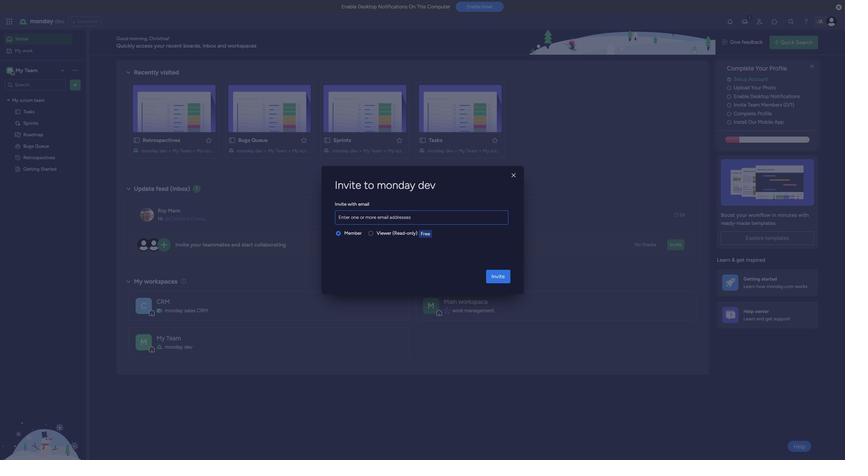 Task type: describe. For each thing, give the bounding box(es) containing it.
0 vertical spatial with
[[348, 202, 357, 207]]

queue inside quick search results list box
[[252, 137, 268, 143]]

good
[[116, 36, 128, 41]]

monday.com
[[767, 284, 795, 290]]

close my workspaces image
[[125, 278, 133, 286]]

invite with email
[[335, 202, 370, 207]]

0 horizontal spatial bugs queue
[[23, 143, 49, 149]]

workspace image for crm
[[136, 298, 152, 314]]

0 vertical spatial learn
[[717, 257, 731, 263]]

enable now! button
[[456, 2, 504, 12]]

install our mobile app link
[[728, 119, 819, 126]]

m inside workspace selection element
[[8, 67, 12, 73]]

complete profile
[[734, 111, 773, 117]]

scrum inside list box
[[20, 97, 33, 103]]

workspace image
[[423, 298, 440, 314]]

started
[[41, 166, 57, 172]]

2 > from the left
[[193, 148, 196, 154]]

select product image
[[6, 18, 13, 25]]

boards,
[[183, 42, 201, 49]]

public board image for tasks
[[15, 109, 21, 115]]

christina overa image
[[827, 16, 838, 27]]

quickly
[[116, 42, 135, 49]]

v2 user feedback image
[[723, 39, 728, 46]]

1 vertical spatial invite button
[[486, 270, 511, 284]]

and for help
[[757, 316, 765, 322]]

started
[[762, 276, 778, 282]]

upload your photo link
[[728, 84, 819, 92]]

invite for invite with email
[[335, 202, 347, 207]]

roy
[[158, 208, 167, 214]]

Search in workspace field
[[14, 81, 56, 89]]

scrum for sprints
[[395, 148, 409, 154]]

no thanks button
[[633, 240, 660, 251]]

circle o image for invite
[[728, 103, 732, 108]]

add to favorites image for retrospectives
[[206, 137, 212, 144]]

getting started learn how monday.com works
[[744, 276, 808, 290]]

home
[[16, 36, 28, 42]]

this
[[417, 4, 426, 10]]

tasks inside list box
[[23, 109, 35, 115]]

see plans button
[[68, 17, 101, 27]]

works
[[796, 284, 808, 290]]

your for upload
[[752, 85, 762, 91]]

public board image for sprints
[[324, 137, 331, 144]]

mann
[[168, 208, 181, 214]]

my inside workspace selection element
[[16, 67, 23, 73]]

collaborating
[[254, 242, 286, 248]]

recent
[[166, 42, 182, 49]]

work inside button
[[23, 48, 33, 54]]

1 > from the left
[[169, 148, 172, 154]]

0 vertical spatial workspace image
[[6, 67, 13, 74]]

my work button
[[4, 45, 73, 56]]

desktop for enable desktop notifications on this computer
[[358, 4, 377, 10]]

1 horizontal spatial invite button
[[668, 240, 685, 251]]

free
[[421, 231, 430, 237]]

close recently visited image
[[125, 69, 133, 77]]

learn & get inspired
[[717, 257, 766, 263]]

0 horizontal spatial workspaces
[[144, 278, 178, 286]]

1 vertical spatial profile
[[758, 111, 773, 117]]

my workspaces
[[134, 278, 178, 286]]

setup
[[734, 76, 748, 82]]

quick search results list box
[[125, 77, 701, 166]]

recently visited
[[134, 69, 179, 76]]

team for tasks
[[505, 148, 516, 154]]

3d
[[680, 212, 685, 218]]

search
[[797, 39, 813, 45]]

help for help
[[794, 443, 806, 450]]

workspace
[[459, 298, 488, 306]]

in
[[773, 212, 777, 218]]

update feed (inbox)
[[134, 185, 190, 193]]

only)
[[407, 231, 418, 236]]

retrospectives inside list box
[[23, 155, 55, 161]]

viewer
[[377, 231, 392, 236]]

(read-
[[393, 231, 407, 236]]

roy mann image
[[140, 208, 154, 222]]

1 vertical spatial monday dev
[[165, 344, 193, 350]]

close image
[[512, 173, 516, 178]]

monday dev > my team > my scrum team for sprints
[[332, 148, 420, 154]]

scrum for retrospectives
[[205, 148, 218, 154]]

get inside help center learn and get support
[[766, 316, 773, 322]]

monday sales crm
[[165, 308, 208, 314]]

templates image image
[[724, 159, 813, 206]]

invite team members (0/1) link
[[728, 101, 819, 109]]

give feedback
[[731, 39, 763, 45]]

tasks inside quick search results list box
[[429, 137, 443, 143]]

retrospectives inside quick search results list box
[[143, 137, 180, 143]]

4 > from the left
[[288, 148, 291, 154]]

app
[[775, 119, 785, 125]]

getting started
[[23, 166, 57, 172]]

on
[[409, 4, 416, 10]]

3 > from the left
[[264, 148, 267, 154]]

enable now!
[[467, 4, 493, 10]]

invite team members (0/1)
[[734, 102, 795, 108]]

apps image
[[772, 18, 779, 25]]

7 > from the left
[[455, 148, 458, 154]]

your inside good morning, christina! quickly access your recent boards, inbox and workspaces
[[154, 42, 165, 49]]

0 horizontal spatial monday dev
[[30, 18, 64, 25]]

1 horizontal spatial work
[[453, 308, 464, 314]]

visited
[[160, 69, 179, 76]]

good morning, christina! quickly access your recent boards, inbox and workspaces
[[116, 36, 257, 49]]

help for help center learn and get support
[[744, 309, 754, 315]]

no thanks
[[635, 242, 657, 248]]

templates inside boost your workflow in minutes with ready-made templates
[[752, 220, 776, 226]]

bugs inside quick search results list box
[[238, 137, 250, 143]]

scrum for bugs queue
[[300, 148, 313, 154]]

getting started element
[[717, 270, 819, 297]]

viewer (read-only)
[[377, 231, 418, 236]]

notifications image
[[727, 18, 734, 25]]

learn for getting
[[744, 284, 756, 290]]

install
[[734, 119, 748, 125]]

setup account
[[734, 76, 769, 82]]

invite for invite team members (0/1)
[[734, 102, 747, 108]]

component image
[[444, 308, 450, 314]]

workspace selection element
[[6, 66, 39, 75]]

public board image for retrospectives
[[133, 137, 140, 144]]

1 image
[[747, 14, 753, 21]]

help center learn and get support
[[744, 309, 791, 322]]

1 horizontal spatial my team
[[157, 335, 181, 342]]

help center element
[[717, 302, 819, 329]]

christina!
[[149, 36, 170, 41]]

0 vertical spatial profile
[[770, 65, 788, 72]]

caret down image
[[7, 98, 10, 103]]

invite members image
[[757, 18, 764, 25]]

enable desktop notifications on this computer
[[342, 4, 451, 10]]

quick
[[781, 39, 795, 45]]

sales
[[184, 308, 196, 314]]

desktop for enable desktop notifications
[[751, 93, 770, 100]]

email
[[358, 202, 370, 207]]

(inbox)
[[170, 185, 190, 193]]

and inside good morning, christina! quickly access your recent boards, inbox and workspaces
[[218, 42, 227, 49]]

complete your profile
[[728, 65, 788, 72]]

my scrum team
[[12, 97, 45, 103]]

made
[[737, 220, 751, 226]]

team for retrospectives
[[219, 148, 230, 154]]

0 vertical spatial lottie animation element
[[526, 30, 716, 55]]

learn for help
[[744, 316, 756, 322]]

enable desktop notifications link
[[728, 93, 819, 100]]

minutes
[[778, 212, 798, 218]]

upload
[[734, 85, 751, 91]]

(0/1)
[[784, 102, 795, 108]]



Task type: locate. For each thing, give the bounding box(es) containing it.
1 vertical spatial m
[[428, 301, 435, 311]]

notifications inside 'link'
[[771, 93, 801, 100]]

1 horizontal spatial enable
[[467, 4, 481, 10]]

your
[[154, 42, 165, 49], [737, 212, 748, 218], [191, 242, 201, 248]]

dapulse close image
[[837, 4, 842, 11]]

profile
[[770, 65, 788, 72], [758, 111, 773, 117]]

getting for getting started learn how monday.com works
[[744, 276, 761, 282]]

add to favorites image
[[301, 137, 308, 144]]

and inside help center learn and get support
[[757, 316, 765, 322]]

1 vertical spatial get
[[766, 316, 773, 322]]

lottie animation image
[[0, 392, 86, 461]]

1 circle o image from the top
[[728, 94, 732, 99]]

how
[[757, 284, 766, 290]]

1 horizontal spatial desktop
[[751, 93, 770, 100]]

work management
[[453, 308, 495, 314]]

help inside help center learn and get support
[[744, 309, 754, 315]]

circle o image inside upload your photo link
[[728, 86, 732, 91]]

1 public board image from the left
[[133, 137, 140, 144]]

and down center
[[757, 316, 765, 322]]

2 circle o image from the top
[[728, 120, 732, 125]]

1 vertical spatial getting
[[744, 276, 761, 282]]

to
[[364, 179, 375, 192]]

management
[[465, 308, 495, 314]]

your up made
[[737, 212, 748, 218]]

getting left started at left top
[[23, 166, 40, 172]]

1 horizontal spatial with
[[799, 212, 809, 218]]

0 vertical spatial tasks
[[23, 109, 35, 115]]

your down account
[[752, 85, 762, 91]]

and left start
[[231, 242, 240, 248]]

1 vertical spatial lottie animation element
[[0, 392, 86, 461]]

help inside button
[[794, 443, 806, 450]]

0 horizontal spatial bugs
[[23, 143, 34, 149]]

0 horizontal spatial and
[[218, 42, 227, 49]]

0 horizontal spatial work
[[23, 48, 33, 54]]

0 horizontal spatial tasks
[[23, 109, 35, 115]]

work right component image
[[453, 308, 464, 314]]

1 vertical spatial sprints
[[334, 137, 351, 143]]

enable inside button
[[467, 4, 481, 10]]

1 horizontal spatial add to favorites image
[[396, 137, 403, 144]]

plans
[[87, 19, 98, 24]]

crm
[[157, 298, 170, 306], [197, 308, 208, 314]]

queue inside list box
[[35, 143, 49, 149]]

0 vertical spatial workspaces
[[228, 42, 257, 49]]

1 horizontal spatial getting
[[744, 276, 761, 282]]

your left teammates
[[191, 242, 201, 248]]

0 horizontal spatial help
[[744, 309, 754, 315]]

Enter one or more email addresses text field
[[337, 211, 507, 225]]

circle o image
[[728, 94, 732, 99], [728, 103, 732, 108], [728, 111, 732, 116]]

circle o image for install
[[728, 120, 732, 125]]

1 horizontal spatial tasks
[[429, 137, 443, 143]]

6 > from the left
[[384, 148, 387, 154]]

1 vertical spatial work
[[453, 308, 464, 314]]

complete for complete profile
[[734, 111, 757, 117]]

learn down center
[[744, 316, 756, 322]]

help image
[[803, 18, 810, 25]]

main workspace
[[444, 298, 488, 306]]

inbox image
[[742, 18, 749, 25]]

team for sprints
[[410, 148, 420, 154]]

0 vertical spatial monday dev
[[30, 18, 64, 25]]

0 vertical spatial crm
[[157, 298, 170, 306]]

my inside button
[[15, 48, 21, 54]]

1 vertical spatial crm
[[197, 308, 208, 314]]

enable
[[342, 4, 357, 10], [467, 4, 481, 10], [734, 93, 750, 100]]

circle o image left install
[[728, 120, 732, 125]]

your inside boost your workflow in minutes with ready-made templates
[[737, 212, 748, 218]]

crm right 'c'
[[157, 298, 170, 306]]

feed
[[156, 185, 169, 193]]

notifications left on
[[378, 4, 408, 10]]

c
[[141, 301, 147, 311]]

0 vertical spatial notifications
[[378, 4, 408, 10]]

center
[[755, 309, 770, 315]]

0 vertical spatial desktop
[[358, 4, 377, 10]]

5 > from the left
[[359, 148, 362, 154]]

explore templates button
[[722, 232, 815, 245]]

circle o image down check circle 'image'
[[728, 86, 732, 91]]

with inside boost your workflow in minutes with ready-made templates
[[799, 212, 809, 218]]

add to favorites image for sprints
[[396, 137, 403, 144]]

desktop inside enable desktop notifications 'link'
[[751, 93, 770, 100]]

my team down monday sales crm
[[157, 335, 181, 342]]

0 vertical spatial invite button
[[668, 240, 685, 251]]

0 horizontal spatial my team
[[16, 67, 38, 73]]

0 vertical spatial getting
[[23, 166, 40, 172]]

1 vertical spatial desktop
[[751, 93, 770, 100]]

my team up search in workspace field
[[16, 67, 38, 73]]

m for main workspace
[[428, 301, 435, 311]]

3 add to favorites image from the left
[[492, 137, 499, 144]]

recently
[[134, 69, 159, 76]]

start
[[242, 242, 253, 248]]

0 horizontal spatial invite button
[[486, 270, 511, 284]]

team
[[34, 97, 45, 103], [219, 148, 230, 154], [314, 148, 325, 154], [410, 148, 420, 154], [505, 148, 516, 154]]

1 vertical spatial help
[[794, 443, 806, 450]]

learn left how
[[744, 284, 756, 290]]

invite for invite your teammates and start collaborating
[[176, 242, 189, 248]]

profile up setup account link
[[770, 65, 788, 72]]

get
[[737, 257, 745, 263], [766, 316, 773, 322]]

crm right sales in the left bottom of the page
[[197, 308, 208, 314]]

workspace image
[[6, 67, 13, 74], [136, 298, 152, 314], [136, 334, 152, 351]]

give
[[731, 39, 741, 45]]

templates inside explore templates button
[[766, 235, 790, 241]]

monday dev > my team > my scrum team for tasks
[[428, 148, 516, 154]]

circle o image for upload
[[728, 86, 732, 91]]

enable for enable desktop notifications on this computer
[[342, 4, 357, 10]]

now!
[[482, 4, 493, 10]]

templates
[[752, 220, 776, 226], [766, 235, 790, 241]]

your up account
[[756, 65, 769, 72]]

inbox
[[203, 42, 216, 49]]

notifications up (0/1)
[[771, 93, 801, 100]]

boost your workflow in minutes with ready-made templates
[[722, 212, 809, 226]]

get down center
[[766, 316, 773, 322]]

and for invite
[[231, 242, 240, 248]]

morning,
[[129, 36, 148, 41]]

public board image
[[15, 109, 21, 115], [228, 137, 236, 144], [324, 137, 331, 144], [15, 166, 21, 172]]

getting inside getting started learn how monday.com works
[[744, 276, 761, 282]]

thanks
[[643, 242, 657, 248]]

templates down workflow
[[752, 220, 776, 226]]

m inside workspace image
[[428, 301, 435, 311]]

2 monday dev > my team > my scrum team from the left
[[237, 148, 325, 154]]

circle o image inside enable desktop notifications 'link'
[[728, 94, 732, 99]]

0 horizontal spatial lottie animation element
[[0, 392, 86, 461]]

1 vertical spatial and
[[231, 242, 240, 248]]

0 horizontal spatial m
[[8, 67, 12, 73]]

dev
[[55, 18, 64, 25], [160, 148, 167, 154], [255, 148, 263, 154], [351, 148, 358, 154], [446, 148, 454, 154], [418, 179, 436, 192], [184, 344, 193, 350]]

check circle image
[[728, 77, 732, 82]]

invite to monday dev
[[335, 179, 436, 192]]

0 horizontal spatial getting
[[23, 166, 40, 172]]

1 vertical spatial workspace image
[[136, 298, 152, 314]]

complete up setup
[[728, 65, 755, 72]]

option
[[0, 94, 86, 96]]

my team inside workspace selection element
[[16, 67, 38, 73]]

4 monday dev > my team > my scrum team from the left
[[428, 148, 516, 154]]

workspaces up 'c'
[[144, 278, 178, 286]]

1 horizontal spatial crm
[[197, 308, 208, 314]]

get right &
[[737, 257, 745, 263]]

1 vertical spatial notifications
[[771, 93, 801, 100]]

2 horizontal spatial enable
[[734, 93, 750, 100]]

public board image for getting started
[[15, 166, 21, 172]]

2 vertical spatial learn
[[744, 316, 756, 322]]

notifications for enable desktop notifications
[[771, 93, 801, 100]]

0 horizontal spatial enable
[[342, 4, 357, 10]]

search everything image
[[788, 18, 795, 25]]

roadmap
[[23, 132, 43, 138]]

add to favorites image for tasks
[[492, 137, 499, 144]]

monday dev > my team > my scrum team for retrospectives
[[141, 148, 230, 154]]

1 horizontal spatial notifications
[[771, 93, 801, 100]]

lottie animation element
[[526, 30, 716, 55], [0, 392, 86, 461]]

scrum for tasks
[[491, 148, 504, 154]]

1 add to favorites image from the left
[[206, 137, 212, 144]]

complete profile link
[[728, 110, 819, 118]]

1 circle o image from the top
[[728, 86, 732, 91]]

explore templates
[[746, 235, 790, 241]]

2 add to favorites image from the left
[[396, 137, 403, 144]]

with
[[348, 202, 357, 207], [799, 212, 809, 218]]

sprints inside quick search results list box
[[334, 137, 351, 143]]

help
[[744, 309, 754, 315], [794, 443, 806, 450]]

0 horizontal spatial desktop
[[358, 4, 377, 10]]

ready-
[[722, 220, 737, 226]]

notifications for enable desktop notifications on this computer
[[378, 4, 408, 10]]

monday dev
[[30, 18, 64, 25], [165, 344, 193, 350]]

monday
[[30, 18, 53, 25], [141, 148, 159, 154], [237, 148, 254, 154], [332, 148, 349, 154], [428, 148, 445, 154], [377, 179, 416, 192], [165, 308, 183, 314], [165, 344, 183, 350]]

circle o image inside invite team members (0/1) link
[[728, 103, 732, 108]]

your for invite your teammates and start collaborating
[[191, 242, 201, 248]]

0 horizontal spatial your
[[154, 42, 165, 49]]

workspaces inside good morning, christina! quickly access your recent boards, inbox and workspaces
[[228, 42, 257, 49]]

1 vertical spatial complete
[[734, 111, 757, 117]]

enable for enable desktop notifications
[[734, 93, 750, 100]]

1 vertical spatial circle o image
[[728, 120, 732, 125]]

0 vertical spatial your
[[756, 65, 769, 72]]

1 vertical spatial tasks
[[429, 137, 443, 143]]

1 horizontal spatial lottie animation element
[[526, 30, 716, 55]]

add to favorites image
[[206, 137, 212, 144], [396, 137, 403, 144], [492, 137, 499, 144]]

explore
[[746, 235, 764, 241]]

team for bugs queue
[[314, 148, 325, 154]]

our
[[749, 119, 757, 125]]

1 vertical spatial workspaces
[[144, 278, 178, 286]]

m for my team
[[140, 337, 147, 347]]

2 vertical spatial your
[[191, 242, 201, 248]]

main
[[444, 298, 457, 306]]

2 horizontal spatial and
[[757, 316, 765, 322]]

1 horizontal spatial get
[[766, 316, 773, 322]]

quick search button
[[770, 36, 819, 49]]

dapulse x slim image
[[809, 62, 817, 71]]

0 vertical spatial m
[[8, 67, 12, 73]]

account
[[749, 76, 769, 82]]

team inside workspace selection element
[[24, 67, 38, 73]]

access
[[136, 42, 153, 49]]

public board image for bugs queue
[[228, 137, 236, 144]]

enable inside 'link'
[[734, 93, 750, 100]]

2 circle o image from the top
[[728, 103, 732, 108]]

0 vertical spatial your
[[154, 42, 165, 49]]

2 vertical spatial and
[[757, 316, 765, 322]]

your down christina!
[[154, 42, 165, 49]]

member
[[345, 231, 362, 236]]

inspired
[[747, 257, 766, 263]]

complete for complete your profile
[[728, 65, 755, 72]]

sprints inside list box
[[23, 120, 38, 126]]

2 vertical spatial workspace image
[[136, 334, 152, 351]]

close update feed (inbox) image
[[125, 185, 133, 193]]

1 horizontal spatial and
[[231, 242, 240, 248]]

enable for enable now!
[[467, 4, 481, 10]]

public board image
[[133, 137, 140, 144], [419, 137, 427, 144]]

bugs
[[238, 137, 250, 143], [23, 143, 34, 149]]

1 monday dev > my team > my scrum team from the left
[[141, 148, 230, 154]]

2 horizontal spatial your
[[737, 212, 748, 218]]

1 horizontal spatial queue
[[252, 137, 268, 143]]

circle o image inside complete profile link
[[728, 111, 732, 116]]

circle o image for complete
[[728, 111, 732, 116]]

see plans
[[77, 19, 98, 24]]

complete
[[728, 65, 755, 72], [734, 111, 757, 117]]

getting inside list box
[[23, 166, 40, 172]]

update
[[134, 185, 155, 193]]

1 horizontal spatial help
[[794, 443, 806, 450]]

and
[[218, 42, 227, 49], [231, 242, 240, 248], [757, 316, 765, 322]]

1 horizontal spatial monday dev
[[165, 344, 193, 350]]

>
[[169, 148, 172, 154], [193, 148, 196, 154], [264, 148, 267, 154], [288, 148, 291, 154], [359, 148, 362, 154], [384, 148, 387, 154], [455, 148, 458, 154], [479, 148, 482, 154]]

2 public board image from the left
[[419, 137, 427, 144]]

1 horizontal spatial workspaces
[[228, 42, 257, 49]]

teammates
[[203, 242, 230, 248]]

invite
[[734, 102, 747, 108], [335, 179, 362, 192], [335, 202, 347, 207], [176, 242, 189, 248], [670, 242, 682, 248], [492, 273, 505, 280]]

team inside list box
[[34, 97, 45, 103]]

bugs queue inside quick search results list box
[[238, 137, 268, 143]]

install our mobile app
[[734, 119, 785, 125]]

no
[[635, 242, 642, 248]]

circle o image for enable
[[728, 94, 732, 99]]

0 vertical spatial circle o image
[[728, 94, 732, 99]]

1 vertical spatial circle o image
[[728, 103, 732, 108]]

1 horizontal spatial retrospectives
[[143, 137, 180, 143]]

bugs inside list box
[[23, 143, 34, 149]]

circle o image inside install our mobile app link
[[728, 120, 732, 125]]

2 horizontal spatial add to favorites image
[[492, 137, 499, 144]]

0 vertical spatial my team
[[16, 67, 38, 73]]

0 vertical spatial circle o image
[[728, 86, 732, 91]]

your for boost your workflow in minutes with ready-made templates
[[737, 212, 748, 218]]

workspace image containing c
[[136, 298, 152, 314]]

home button
[[4, 34, 73, 45]]

0 vertical spatial retrospectives
[[143, 137, 180, 143]]

computer
[[428, 4, 451, 10]]

0 horizontal spatial crm
[[157, 298, 170, 306]]

0 horizontal spatial get
[[737, 257, 745, 263]]

0 horizontal spatial public board image
[[133, 137, 140, 144]]

circle o image
[[728, 86, 732, 91], [728, 120, 732, 125]]

learn left &
[[717, 257, 731, 263]]

3 circle o image from the top
[[728, 111, 732, 116]]

your for complete
[[756, 65, 769, 72]]

0 horizontal spatial add to favorites image
[[206, 137, 212, 144]]

roy mann
[[158, 208, 181, 214]]

workspaces right inbox
[[228, 42, 257, 49]]

public board image for tasks
[[419, 137, 427, 144]]

1 vertical spatial templates
[[766, 235, 790, 241]]

quick search
[[781, 39, 813, 45]]

your inside upload your photo link
[[752, 85, 762, 91]]

learn inside getting started learn how monday.com works
[[744, 284, 756, 290]]

and right inbox
[[218, 42, 227, 49]]

monday dev > my team > my scrum team for bugs queue
[[237, 148, 325, 154]]

2 horizontal spatial m
[[428, 301, 435, 311]]

enable desktop notifications
[[734, 93, 801, 100]]

0 vertical spatial get
[[737, 257, 745, 263]]

0 horizontal spatial sprints
[[23, 120, 38, 126]]

workflow
[[749, 212, 771, 218]]

1 horizontal spatial public board image
[[419, 137, 427, 144]]

getting
[[23, 166, 40, 172], [744, 276, 761, 282]]

0 vertical spatial and
[[218, 42, 227, 49]]

invite for invite to monday dev
[[335, 179, 362, 192]]

0 horizontal spatial notifications
[[378, 4, 408, 10]]

workspace image for my team
[[136, 334, 152, 351]]

8 > from the left
[[479, 148, 482, 154]]

complete up install
[[734, 111, 757, 117]]

boost
[[722, 212, 736, 218]]

3 monday dev > my team > my scrum team from the left
[[332, 148, 420, 154]]

v2 bolt switch image
[[776, 39, 780, 46]]

my team
[[16, 67, 38, 73], [157, 335, 181, 342]]

getting up how
[[744, 276, 761, 282]]

list box containing my scrum team
[[0, 93, 86, 266]]

list box
[[0, 93, 86, 266]]

workspaces
[[228, 42, 257, 49], [144, 278, 178, 286]]

1 vertical spatial retrospectives
[[23, 155, 55, 161]]

with left email on the left
[[348, 202, 357, 207]]

1 horizontal spatial bugs
[[238, 137, 250, 143]]

1 vertical spatial my team
[[157, 335, 181, 342]]

learn inside help center learn and get support
[[744, 316, 756, 322]]

my inside list box
[[12, 97, 19, 103]]

mobile
[[759, 119, 774, 125]]

profile down invite team members (0/1)
[[758, 111, 773, 117]]

with right minutes
[[799, 212, 809, 218]]

2 vertical spatial circle o image
[[728, 111, 732, 116]]

getting for getting started
[[23, 166, 40, 172]]

0 horizontal spatial with
[[348, 202, 357, 207]]

1 horizontal spatial bugs queue
[[238, 137, 268, 143]]

my work
[[15, 48, 33, 54]]

0 vertical spatial sprints
[[23, 120, 38, 126]]

templates right explore
[[766, 235, 790, 241]]

0 vertical spatial help
[[744, 309, 754, 315]]

photo
[[763, 85, 777, 91]]

work down home at the top left of the page
[[23, 48, 33, 54]]

1
[[196, 186, 198, 192]]

1 vertical spatial your
[[752, 85, 762, 91]]



Task type: vqa. For each thing, say whether or not it's contained in the screenshot.
M corresponding to Main workspace
yes



